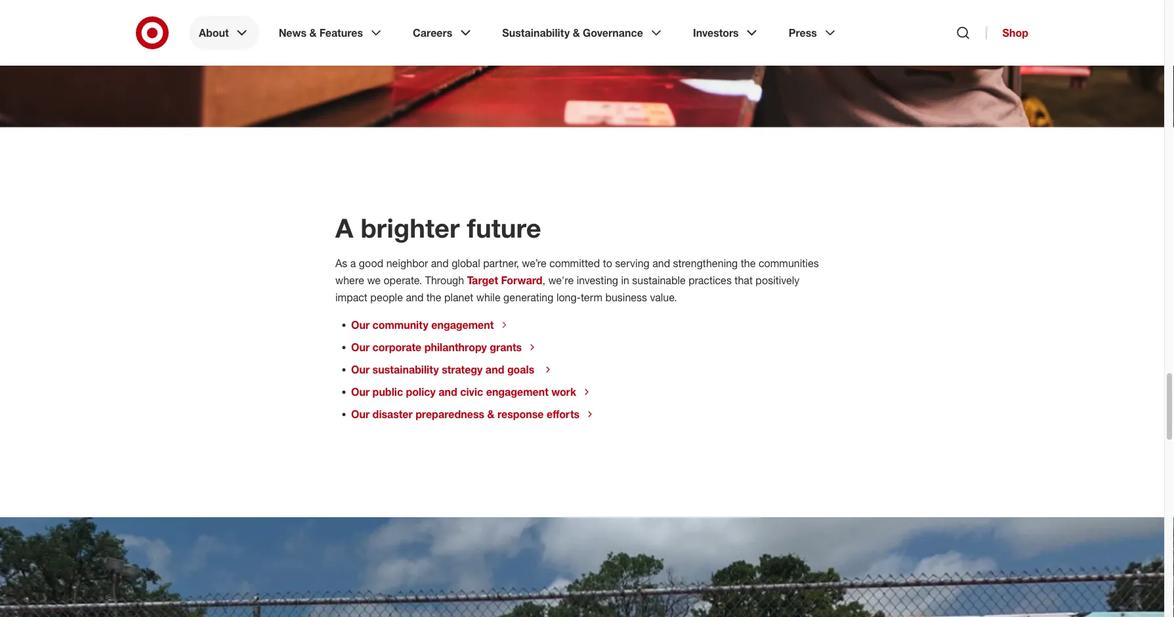 Task type: locate. For each thing, give the bounding box(es) containing it.
that
[[735, 274, 753, 287]]

, we're investing in sustainable practices that positively impact people and the planet while generating long-term business value.
[[335, 274, 800, 304]]

planet
[[444, 291, 474, 304]]

our left the corporate
[[351, 341, 370, 354]]

our left 'sustainability'
[[351, 363, 370, 376]]

and
[[431, 257, 449, 270], [653, 257, 670, 270], [406, 291, 424, 304], [486, 363, 504, 376], [439, 386, 457, 399]]

our inside our public policy and civic engagement work link
[[351, 386, 370, 399]]

& right news
[[310, 26, 317, 39]]

1 vertical spatial the
[[427, 291, 442, 304]]

and inside , we're investing in sustainable practices that positively impact people and the planet while generating long-term business value.
[[406, 291, 424, 304]]

as a good neighbor and global partner, we're committed to serving and strengthening the communities where we operate. through
[[335, 257, 819, 287]]

sustainability & governance link
[[493, 16, 674, 50]]

our sustainability strategy and goals
[[351, 363, 538, 376]]

engagement
[[432, 319, 494, 332], [486, 386, 549, 399]]

0 vertical spatial the
[[741, 257, 756, 270]]

our inside our disaster preparedness & response efforts link
[[351, 408, 370, 421]]

0 horizontal spatial &
[[310, 26, 317, 39]]

the
[[741, 257, 756, 270], [427, 291, 442, 304]]

news & features
[[279, 26, 363, 39]]

& for governance
[[573, 26, 580, 39]]

long-
[[557, 291, 581, 304]]

goals
[[507, 363, 535, 376]]

sustainable
[[632, 274, 686, 287]]

disaster
[[373, 408, 413, 421]]

our
[[351, 319, 370, 332], [351, 341, 370, 354], [351, 363, 370, 376], [351, 386, 370, 399], [351, 408, 370, 421]]

0 horizontal spatial the
[[427, 291, 442, 304]]

news & features link
[[270, 16, 393, 50]]

our down impact
[[351, 319, 370, 332]]

news
[[279, 26, 307, 39]]

governance
[[583, 26, 643, 39]]

sustainability
[[502, 26, 570, 39]]

business
[[606, 291, 647, 304]]

features
[[320, 26, 363, 39]]

our disaster preparedness & response efforts
[[351, 408, 580, 421]]

good
[[359, 257, 384, 270]]

our left disaster
[[351, 408, 370, 421]]

press
[[789, 26, 817, 39]]

and up through
[[431, 257, 449, 270]]

impact
[[335, 291, 368, 304]]

our for our community engagement
[[351, 319, 370, 332]]

2 horizontal spatial &
[[573, 26, 580, 39]]

3 our from the top
[[351, 363, 370, 376]]

target
[[467, 274, 498, 287]]

practices
[[689, 274, 732, 287]]

4 our from the top
[[351, 386, 370, 399]]

corporate
[[373, 341, 422, 354]]

strengthening
[[673, 257, 738, 270]]

&
[[310, 26, 317, 39], [573, 26, 580, 39], [488, 408, 495, 421]]

future
[[467, 212, 541, 244]]

a
[[335, 212, 353, 244]]

our inside our sustainability strategy and goals link
[[351, 363, 370, 376]]

0 vertical spatial engagement
[[432, 319, 494, 332]]

grants
[[490, 341, 522, 354]]

& down our public policy and civic engagement work link
[[488, 408, 495, 421]]

our inside the 'our community engagement' 'link'
[[351, 319, 370, 332]]

target forward link
[[467, 274, 543, 287]]

to
[[603, 257, 612, 270]]

1 our from the top
[[351, 319, 370, 332]]

people
[[371, 291, 403, 304]]

1 horizontal spatial &
[[488, 408, 495, 421]]

our corporate philanthropy grants
[[351, 341, 522, 354]]

a brighter future
[[335, 212, 541, 244]]

our disaster preparedness & response efforts link
[[351, 408, 596, 421]]

and down operate.
[[406, 291, 424, 304]]

communities
[[759, 257, 819, 270]]

policy
[[406, 386, 436, 399]]

& left governance on the top of the page
[[573, 26, 580, 39]]

global
[[452, 257, 480, 270]]

our community engagement
[[351, 319, 494, 332]]

our public policy and civic engagement work link
[[351, 386, 592, 399]]

engagement inside 'link'
[[432, 319, 494, 332]]

5 our from the top
[[351, 408, 370, 421]]

operate.
[[384, 274, 422, 287]]

engagement up response
[[486, 386, 549, 399]]

our inside our corporate philanthropy grants link
[[351, 341, 370, 354]]

,
[[543, 274, 546, 287]]

generating
[[504, 291, 554, 304]]

our corporate philanthropy grants link
[[351, 341, 538, 354]]

preparedness
[[416, 408, 485, 421]]

the inside , we're investing in sustainable practices that positively impact people and the planet while generating long-term business value.
[[427, 291, 442, 304]]

press link
[[780, 16, 847, 50]]

engagement up 'philanthropy'
[[432, 319, 494, 332]]

careers link
[[404, 16, 483, 50]]

our left public
[[351, 386, 370, 399]]

the up that
[[741, 257, 756, 270]]

2 our from the top
[[351, 341, 370, 354]]

the down through
[[427, 291, 442, 304]]

serving
[[615, 257, 650, 270]]

1 horizontal spatial the
[[741, 257, 756, 270]]

community
[[373, 319, 429, 332]]

neighbor
[[386, 257, 428, 270]]

careers
[[413, 26, 453, 39]]



Task type: describe. For each thing, give the bounding box(es) containing it.
work
[[552, 386, 577, 399]]

public
[[373, 386, 403, 399]]

our for our disaster preparedness & response efforts
[[351, 408, 370, 421]]

investing
[[577, 274, 618, 287]]

as
[[335, 257, 348, 270]]

efforts
[[547, 408, 580, 421]]

value.
[[650, 291, 677, 304]]

about
[[199, 26, 229, 39]]

the inside as a good neighbor and global partner, we're committed to serving and strengthening the communities where we operate. through
[[741, 257, 756, 270]]

our community engagement link
[[351, 319, 510, 332]]

we're
[[522, 257, 547, 270]]

1 vertical spatial engagement
[[486, 386, 549, 399]]

committed
[[550, 257, 600, 270]]

shop
[[1003, 26, 1029, 39]]

we
[[367, 274, 381, 287]]

a
[[350, 257, 356, 270]]

investors link
[[684, 16, 769, 50]]

target forward
[[467, 274, 543, 287]]

term
[[581, 291, 603, 304]]

our for our sustainability strategy and goals
[[351, 363, 370, 376]]

through
[[425, 274, 464, 287]]

strategy
[[442, 363, 483, 376]]

forward
[[501, 274, 543, 287]]

while
[[476, 291, 501, 304]]

civic
[[460, 386, 483, 399]]

sustainability & governance
[[502, 26, 643, 39]]

brighter
[[361, 212, 460, 244]]

where
[[335, 274, 364, 287]]

and up the sustainable
[[653, 257, 670, 270]]

philanthropy
[[425, 341, 487, 354]]

partner,
[[483, 257, 519, 270]]

our for our corporate philanthropy grants
[[351, 341, 370, 354]]

our for our public policy and civic engagement work
[[351, 386, 370, 399]]

investors
[[693, 26, 739, 39]]

our sustainability strategy and goals link
[[351, 363, 553, 377]]

we're
[[549, 274, 574, 287]]

sustainability
[[373, 363, 439, 376]]

and up preparedness
[[439, 386, 457, 399]]

shop link
[[986, 26, 1029, 39]]

and down grants at left bottom
[[486, 363, 504, 376]]

& for features
[[310, 26, 317, 39]]

our public policy and civic engagement work
[[351, 386, 577, 399]]

response
[[498, 408, 544, 421]]

in
[[621, 274, 630, 287]]

about link
[[190, 16, 259, 50]]

positively
[[756, 274, 800, 287]]



Task type: vqa. For each thing, say whether or not it's contained in the screenshot.
2nd OUR from the top of the page
yes



